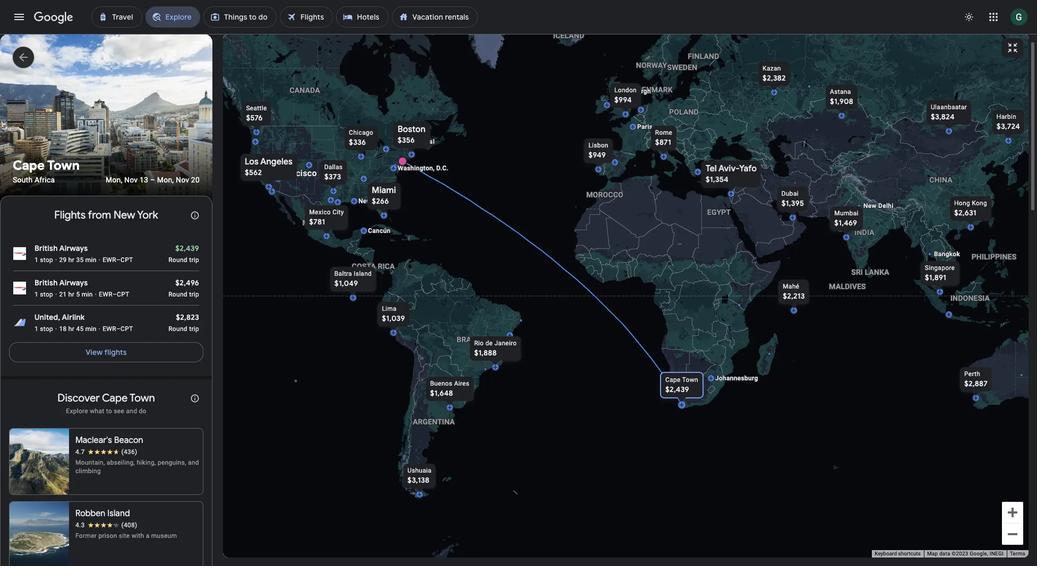 Task type: locate. For each thing, give the bounding box(es) containing it.
1 stop from the top
[[40, 257, 53, 264]]

0 vertical spatial 1 stop
[[35, 257, 53, 264]]

round inside the $2,439 round trip
[[169, 257, 187, 264]]

new for new orleans
[[358, 197, 372, 205]]

british airways for $2,496
[[35, 278, 88, 288]]

2 vertical spatial ewr
[[103, 326, 116, 333]]

$994
[[614, 95, 632, 104]]

stop for $2,496
[[40, 291, 53, 299]]

united, airlink
[[35, 313, 85, 322]]

cape
[[13, 158, 45, 174], [665, 376, 681, 384], [102, 392, 128, 405]]

town for cape town
[[47, 158, 80, 174]]

explore what to see and do
[[66, 408, 146, 415]]

dallas $373
[[324, 163, 343, 181]]

stop left 21
[[40, 291, 53, 299]]

stop left 29
[[40, 257, 53, 264]]

2 vertical spatial trip
[[189, 326, 199, 333]]

and for penguins,
[[188, 460, 199, 467]]

africa
[[35, 176, 55, 184]]

1 vertical spatial town
[[682, 376, 698, 384]]

new left york
[[114, 209, 135, 222]]

0 vertical spatial stop
[[40, 257, 53, 264]]

1 vertical spatial cpt
[[117, 291, 129, 299]]

brazil
[[457, 336, 482, 344]]

canada
[[289, 86, 320, 94]]

aires
[[454, 380, 469, 388]]

island for baltra island $1,049
[[354, 270, 372, 278]]

british airways image
[[13, 282, 26, 295]]

map region
[[218, 24, 1038, 567]]

0 vertical spatial airways
[[59, 244, 88, 253]]

1 british from the top
[[35, 244, 58, 253]]

2 vertical spatial stop
[[40, 326, 53, 333]]

hong kong $2,631
[[954, 199, 987, 218]]

airways up 29 hr 35 min
[[59, 244, 88, 253]]

4.3
[[75, 522, 85, 530]]

inegi
[[990, 552, 1004, 557]]

island
[[354, 270, 372, 278], [107, 509, 130, 520]]

1 stop left 29
[[35, 257, 53, 264]]

2 british from the top
[[35, 278, 58, 288]]

min right 35
[[85, 257, 97, 264]]

cpt right 35
[[121, 257, 133, 264]]

0 vertical spatial $2,439
[[175, 244, 199, 253]]

1 vertical spatial  image
[[95, 291, 97, 299]]

1 1 stop from the top
[[35, 257, 53, 264]]

seattle $576
[[246, 104, 267, 122]]

1 vertical spatial min
[[82, 291, 93, 299]]

$356
[[397, 135, 415, 145]]

0 vertical spatial trip
[[189, 257, 199, 264]]

 image right the 45
[[99, 325, 100, 334]]

0 vertical spatial cpt
[[121, 257, 133, 264]]

round down $2,439 text box
[[169, 257, 187, 264]]

town inside the cape town $2,439
[[682, 376, 698, 384]]

356 US dollars text field
[[397, 135, 415, 145]]

1891 US dollars text field
[[925, 273, 947, 282]]

1 horizontal spatial $2,439
[[665, 385, 689, 394]]

cape town $2,439
[[665, 376, 698, 394]]

trip for $2,823
[[189, 326, 199, 333]]

1908 US dollars text field
[[830, 96, 853, 106]]

cape town
[[13, 158, 80, 174]]

perth
[[965, 371, 981, 378]]

2 trip from the top
[[189, 291, 199, 299]]

and right penguins,
[[188, 460, 199, 467]]

3 1 from the top
[[35, 326, 38, 333]]

british right british airways icon
[[35, 278, 58, 288]]

data
[[940, 552, 951, 557]]

ewr right 5
[[99, 291, 113, 299]]

1 down united, on the bottom left
[[35, 326, 38, 333]]

map data ©2023 google, inegi
[[928, 552, 1004, 557]]

mountain, abseiling, hiking, penguins, and climbing
[[75, 460, 199, 475]]

trip for $2,439
[[189, 257, 199, 264]]

0 vertical spatial cape
[[13, 158, 45, 174]]

1 trip from the top
[[189, 257, 199, 264]]

british airways up 21
[[35, 278, 88, 288]]

new left $266
[[358, 197, 372, 205]]

0 vertical spatial island
[[354, 270, 372, 278]]

stop for $2,439
[[40, 257, 53, 264]]

trip inside the $2,439 round trip
[[189, 257, 199, 264]]

buenos aires $1,648
[[430, 380, 469, 398]]

mon, left 13
[[106, 176, 122, 184]]

0 vertical spatial and
[[126, 408, 137, 415]]

3 trip from the top
[[189, 326, 199, 333]]

1 vertical spatial $2,439
[[665, 385, 689, 394]]

0 horizontal spatial $2,439
[[175, 244, 199, 253]]

1 vertical spatial hr
[[68, 291, 74, 299]]

island inside the baltra island $1,049
[[354, 270, 372, 278]]

1 horizontal spatial island
[[354, 270, 372, 278]]

and left do at the left
[[126, 408, 137, 415]]

and inside 'mountain, abseiling, hiking, penguins, and climbing'
[[188, 460, 199, 467]]

island up the (408)
[[107, 509, 130, 520]]

stop down united, on the bottom left
[[40, 326, 53, 333]]

new orleans
[[358, 197, 396, 205]]

2887 US dollars text field
[[965, 379, 988, 389]]

1 vertical spatial british
[[35, 278, 58, 288]]

1 for $2,439
[[35, 257, 38, 264]]

yafo
[[739, 163, 757, 174]]

ewr
[[103, 257, 116, 264], [99, 291, 113, 299], [103, 326, 116, 333]]

flights
[[54, 209, 86, 222]]

1 stop down united, on the bottom left
[[35, 326, 53, 333]]

mexico for mexico city $781
[[309, 209, 331, 216]]

climbing
[[75, 468, 101, 475]]

do
[[139, 408, 146, 415]]

0 vertical spatial 1
[[35, 257, 38, 264]]

round down $2,823
[[169, 326, 187, 333]]

$949
[[589, 150, 606, 160]]

los angeles $562
[[245, 156, 292, 177]]

1 stop left 21
[[35, 291, 53, 299]]

mahé $2,213
[[783, 283, 805, 301]]

1 british airways from the top
[[35, 244, 88, 253]]

maldives
[[829, 282, 866, 291]]

2 hr from the top
[[68, 291, 74, 299]]

hr left 35
[[68, 257, 74, 264]]

2 vertical spatial cpt
[[121, 326, 133, 333]]

ewr – cpt for $2,823
[[103, 326, 133, 333]]

1
[[35, 257, 38, 264], [35, 291, 38, 299], [35, 326, 38, 333]]

baltra
[[334, 270, 352, 278]]

british airways for $2,439
[[35, 244, 88, 253]]

$1,908
[[830, 96, 853, 106]]

0 vertical spatial round
[[169, 257, 187, 264]]

1 stop for $2,496
[[35, 291, 53, 299]]

2 horizontal spatial new
[[864, 202, 877, 210]]

island for robben island
[[107, 509, 130, 520]]

45
[[76, 326, 84, 333]]

1 vertical spatial ewr
[[99, 291, 113, 299]]

0 vertical spatial british airways
[[35, 244, 88, 253]]

1 right british airways image
[[35, 257, 38, 264]]

trip
[[189, 257, 199, 264], [189, 291, 199, 299], [189, 326, 199, 333]]

1 hr from the top
[[68, 257, 74, 264]]

with
[[132, 533, 144, 540]]

– right 13
[[150, 176, 155, 184]]

mexico down $373
[[302, 219, 330, 227]]

2 1 stop from the top
[[35, 291, 53, 299]]

2 vertical spatial cape
[[102, 392, 128, 405]]

round for $2,439
[[169, 257, 187, 264]]

$2,823 round trip
[[169, 313, 199, 333]]

0 horizontal spatial mon,
[[106, 176, 122, 184]]

cpt
[[121, 257, 133, 264], [117, 291, 129, 299], [121, 326, 133, 333]]

1 vertical spatial cape
[[665, 376, 681, 384]]

2 vertical spatial town
[[130, 392, 155, 405]]

1 vertical spatial and
[[188, 460, 199, 467]]

2 vertical spatial min
[[85, 326, 97, 333]]

min right 5
[[82, 291, 93, 299]]

3 hr from the top
[[68, 326, 74, 333]]

0 horizontal spatial and
[[126, 408, 137, 415]]

1 horizontal spatial town
[[130, 392, 155, 405]]

robben
[[75, 509, 105, 520]]

1 horizontal spatial nov
[[176, 176, 189, 184]]

washington, d.c.
[[398, 164, 449, 172]]

1 vertical spatial trip
[[189, 291, 199, 299]]

mexico for mexico
[[302, 219, 330, 227]]

mon, right 13
[[157, 176, 174, 184]]

2 british airways from the top
[[35, 278, 88, 288]]

373 US dollars text field
[[324, 172, 341, 181]]

2 vertical spatial hr
[[68, 326, 74, 333]]

$2,213
[[783, 291, 805, 301]]

781 US dollars text field
[[309, 217, 325, 227]]

1 vertical spatial island
[[107, 509, 130, 520]]

0 horizontal spatial island
[[107, 509, 130, 520]]

cpt up flights at the bottom of the page
[[121, 326, 133, 333]]

– right 35
[[116, 257, 121, 264]]

0 horizontal spatial town
[[47, 158, 80, 174]]

0 horizontal spatial cape
[[13, 158, 45, 174]]

cape up see
[[102, 392, 128, 405]]

0 vertical spatial british
[[35, 244, 58, 253]]

0 vertical spatial town
[[47, 158, 80, 174]]

1 vertical spatial british airways
[[35, 278, 88, 288]]

cape up $2,439 text field
[[665, 376, 681, 384]]

airways
[[59, 244, 88, 253], [59, 278, 88, 288]]

trip inside $2,496 round trip
[[189, 291, 199, 299]]

round inside $2,496 round trip
[[169, 291, 187, 299]]

1 vertical spatial 1 stop
[[35, 291, 53, 299]]

2213 US dollars text field
[[783, 291, 805, 301]]

town up do at the left
[[130, 392, 155, 405]]

1 vertical spatial 1
[[35, 291, 38, 299]]

871 US dollars text field
[[655, 137, 671, 147]]

johannesburg
[[715, 375, 758, 382]]

nov left 20
[[176, 176, 189, 184]]

ewr up the view flights
[[103, 326, 116, 333]]

stop for $2,823
[[40, 326, 53, 333]]

what
[[90, 408, 104, 415]]

cape for cape town $2,439
[[665, 376, 681, 384]]

1 for $2,823
[[35, 326, 38, 333]]

hr left the 45
[[68, 326, 74, 333]]

ewr right 35
[[103, 257, 116, 264]]

2 stop from the top
[[40, 291, 53, 299]]

keyboard
[[875, 552, 897, 557]]

2 vertical spatial ewr – cpt
[[103, 326, 133, 333]]

cpt for $2,496
[[117, 291, 129, 299]]

2 vertical spatial 1
[[35, 326, 38, 333]]

29
[[59, 257, 67, 264]]

town up 'africa'
[[47, 158, 80, 174]]

ewr – cpt for $2,496
[[99, 291, 129, 299]]

rica
[[378, 262, 395, 271]]

1 horizontal spatial mon,
[[157, 176, 174, 184]]

5
[[76, 291, 80, 299]]

0 vertical spatial ewr
[[103, 257, 116, 264]]

949 US dollars text field
[[589, 150, 606, 160]]

 image for $2,823
[[99, 325, 100, 334]]

2 vertical spatial 1 stop
[[35, 326, 53, 333]]

airways up 21 hr 5 min
[[59, 278, 88, 288]]

hr left 5
[[68, 291, 74, 299]]

– right 5
[[113, 291, 117, 299]]

ewr – cpt right 35
[[103, 257, 133, 264]]

british airways up 29
[[35, 244, 88, 253]]

3 stop from the top
[[40, 326, 53, 333]]

boston $356
[[397, 124, 425, 145]]

2 round from the top
[[169, 291, 187, 299]]

singapore
[[925, 264, 955, 272]]

perth $2,887
[[965, 371, 988, 389]]

min for $2,496
[[82, 291, 93, 299]]

south africa
[[13, 176, 55, 184]]

round for $2,823
[[169, 326, 187, 333]]

former
[[75, 533, 97, 540]]

round inside "$2,823 round trip"
[[169, 326, 187, 333]]

1648 US dollars text field
[[430, 389, 453, 398]]

min for $2,823
[[85, 326, 97, 333]]

 image
[[99, 256, 100, 265], [95, 291, 97, 299], [99, 325, 100, 334]]

2 1 from the top
[[35, 291, 38, 299]]

1 horizontal spatial new
[[358, 197, 372, 205]]

0 vertical spatial mexico
[[309, 209, 331, 216]]

3 round from the top
[[169, 326, 187, 333]]

sri lanka
[[852, 268, 890, 277]]

0 horizontal spatial nov
[[124, 176, 138, 184]]

cpt right 5
[[117, 291, 129, 299]]

nov left 13
[[124, 176, 138, 184]]

– up flights at the bottom of the page
[[116, 326, 121, 333]]

2 horizontal spatial cape
[[665, 376, 681, 384]]

new left the 'delhi'
[[864, 202, 877, 210]]

0 vertical spatial min
[[85, 257, 97, 264]]

$1,469
[[834, 218, 857, 228]]

ewr for $2,823
[[103, 326, 116, 333]]

1 1 from the top
[[35, 257, 38, 264]]

1395 US dollars text field
[[782, 198, 804, 208]]

3138 US dollars text field
[[407, 476, 429, 485]]

1 vertical spatial airways
[[59, 278, 88, 288]]

576 US dollars text field
[[246, 113, 263, 122]]

1 vertical spatial mexico
[[302, 219, 330, 227]]

2 vertical spatial round
[[169, 326, 187, 333]]

about these results image
[[182, 203, 208, 228]]

round
[[169, 257, 187, 264], [169, 291, 187, 299], [169, 326, 187, 333]]

trip down $2,823
[[189, 326, 199, 333]]

1 horizontal spatial and
[[188, 460, 199, 467]]

1 airways from the top
[[59, 244, 88, 253]]

1039 US dollars text field
[[382, 314, 405, 323]]

mexico inside mexico city $781
[[309, 209, 331, 216]]

dubai
[[782, 190, 799, 197]]

 image right 5
[[95, 291, 97, 299]]

chicago $336
[[349, 129, 373, 147]]

$2,439 inside the cape town $2,439
[[665, 385, 689, 394]]

2 vertical spatial  image
[[99, 325, 100, 334]]

2 horizontal spatial town
[[682, 376, 698, 384]]

rome
[[655, 129, 672, 136]]

cape up south africa
[[13, 158, 45, 174]]

1049 US dollars text field
[[334, 279, 358, 288]]

trip down the $2,496
[[189, 291, 199, 299]]

lisbon $949
[[589, 142, 608, 160]]

rome $871
[[655, 129, 672, 147]]

rio
[[474, 340, 484, 347]]

1 for $2,496
[[35, 291, 38, 299]]

site
[[119, 533, 130, 540]]

trip inside "$2,823 round trip"
[[189, 326, 199, 333]]

new delhi
[[864, 202, 894, 210]]

hr for $2,439
[[68, 257, 74, 264]]

(united
[[73, 549, 99, 559]]

1 round from the top
[[169, 257, 187, 264]]

british right british airways image
[[35, 244, 58, 253]]

terms link
[[1010, 552, 1026, 557]]

from
[[88, 209, 111, 222]]

$3,724
[[997, 121, 1020, 131]]

3 1 stop from the top
[[35, 326, 53, 333]]

round down the $2,496
[[169, 291, 187, 299]]

trip down $2,439 text box
[[189, 257, 199, 264]]

1 vertical spatial round
[[169, 291, 187, 299]]

ushuaia
[[407, 467, 431, 475]]

airways for $2,439
[[59, 244, 88, 253]]

min right the 45
[[85, 326, 97, 333]]

2439 US dollars text field
[[665, 385, 689, 394]]

discover cape town
[[58, 392, 155, 405]]

english (united states)
[[46, 549, 126, 559]]

 image for $2,439
[[99, 256, 100, 265]]

ewr – cpt right 5
[[99, 291, 129, 299]]

$2,496
[[175, 278, 199, 288]]

1 right british airways icon
[[35, 291, 38, 299]]

0 vertical spatial hr
[[68, 257, 74, 264]]

buenos
[[430, 380, 452, 388]]

0 vertical spatial  image
[[99, 256, 100, 265]]

island up the '1049 us dollars' text field
[[354, 270, 372, 278]]

1 mon, from the left
[[106, 176, 122, 184]]

1 horizontal spatial cape
[[102, 392, 128, 405]]

 image for $2,496
[[95, 291, 97, 299]]

1 vertical spatial stop
[[40, 291, 53, 299]]

cpt for $2,439
[[121, 257, 133, 264]]

cape inside the cape town $2,439
[[665, 376, 681, 384]]

town up $2,439 text field
[[682, 376, 698, 384]]

$2,439
[[175, 244, 199, 253], [665, 385, 689, 394]]

museum
[[151, 533, 177, 540]]

egypt
[[707, 208, 731, 217]]

2 airways from the top
[[59, 278, 88, 288]]

kazan
[[763, 65, 781, 72]]

mexico city $781
[[309, 209, 344, 227]]

mexico up 781 us dollars text box
[[309, 209, 331, 216]]

0 vertical spatial ewr – cpt
[[103, 257, 133, 264]]

1 vertical spatial ewr – cpt
[[99, 291, 129, 299]]

ewr – cpt up flights at the bottom of the page
[[103, 326, 133, 333]]

united,
[[35, 313, 60, 322]]

$1,354
[[706, 175, 729, 184]]

 image right 35
[[99, 256, 100, 265]]

3824 US dollars text field
[[931, 112, 955, 121]]



Task type: vqa. For each thing, say whether or not it's contained in the screenshot.


Task type: describe. For each thing, give the bounding box(es) containing it.
costa rica
[[352, 262, 395, 271]]

loading results progress bar
[[0, 34, 1038, 36]]

1 stop for $2,823
[[35, 326, 53, 333]]

edinburgh
[[621, 87, 651, 95]]

$2,631
[[954, 208, 977, 218]]

562 US dollars text field
[[245, 168, 262, 177]]

british for $2,439
[[35, 244, 58, 253]]

town for cape town $2,439
[[682, 376, 698, 384]]

british for $2,496
[[35, 278, 58, 288]]

4.3 out of 5 stars from 408 reviews image
[[75, 522, 137, 530]]

aviv-
[[719, 163, 739, 174]]

change appearance image
[[957, 4, 982, 30]]

miami
[[372, 185, 396, 196]]

british airways image
[[13, 248, 26, 260]]

35
[[76, 257, 84, 264]]

mahé
[[783, 283, 800, 290]]

a
[[146, 533, 150, 540]]

lisbon
[[589, 142, 608, 149]]

rio de janeiro $1,888
[[474, 340, 517, 358]]

ulaanbaatar $3,824
[[931, 103, 967, 121]]

4.7
[[75, 449, 85, 456]]

$373
[[324, 172, 341, 181]]

2496 US dollars text field
[[175, 278, 199, 288]]

round for $2,496
[[169, 291, 187, 299]]

miami $266
[[372, 185, 396, 206]]

$1,049
[[334, 279, 358, 288]]

$2,439 inside the $2,439 round trip
[[175, 244, 199, 253]]

29 hr 35 min
[[59, 257, 97, 264]]

prison
[[99, 533, 117, 540]]

cpt for $2,823
[[121, 326, 133, 333]]

see
[[114, 408, 124, 415]]

former prison site with a museum
[[75, 533, 177, 540]]

bangkok
[[934, 251, 960, 258]]

maclear's
[[75, 436, 112, 446]]

harbin $3,724
[[997, 113, 1020, 131]]

cape for cape town
[[13, 158, 45, 174]]

266 US dollars text field
[[372, 196, 389, 206]]

english
[[46, 549, 72, 559]]

city
[[332, 209, 344, 216]]

sweden
[[667, 63, 698, 71]]

london
[[614, 86, 637, 94]]

kong
[[972, 199, 987, 207]]

1888 US dollars text field
[[474, 348, 497, 358]]

d.c.
[[436, 164, 449, 172]]

336 US dollars text field
[[349, 137, 366, 147]]

$1,648
[[430, 389, 453, 398]]

explore
[[66, 408, 88, 415]]

994 US dollars text field
[[614, 95, 632, 104]]

21
[[59, 291, 67, 299]]

min for $2,439
[[85, 257, 97, 264]]

ewr – cpt for $2,439
[[103, 257, 133, 264]]

2 mon, from the left
[[157, 176, 174, 184]]

navigate back image
[[13, 47, 34, 68]]

trip for $2,496
[[189, 291, 199, 299]]

mountain,
[[75, 460, 105, 467]]

$1,039
[[382, 314, 405, 323]]

2382 US dollars text field
[[763, 73, 786, 83]]

terms
[[1010, 552, 1026, 557]]

penguins,
[[158, 460, 186, 467]]

washington,
[[398, 164, 435, 172]]

1 nov from the left
[[124, 176, 138, 184]]

to
[[106, 408, 112, 415]]

$336
[[349, 137, 366, 147]]

boston
[[397, 124, 425, 135]]

new for new delhi
[[864, 202, 877, 210]]

– for $2,823
[[116, 326, 121, 333]]

london $994
[[614, 86, 637, 104]]

ushuaia $3,138
[[407, 467, 431, 485]]

$2,823
[[176, 313, 199, 322]]

janeiro
[[494, 340, 517, 347]]

athens
[[702, 168, 723, 176]]

– for $2,439
[[116, 257, 121, 264]]

1469 US dollars text field
[[834, 218, 857, 228]]

costa
[[352, 262, 376, 271]]

atlanta
[[375, 184, 397, 192]]

1 stop for $2,439
[[35, 257, 53, 264]]

2823 US dollars text field
[[176, 313, 199, 322]]

ewr for $2,496
[[99, 291, 113, 299]]

$2,887
[[965, 379, 988, 389]]

cancún
[[368, 227, 390, 235]]

$871
[[655, 137, 671, 147]]

harbin
[[997, 113, 1017, 120]]

13
[[140, 176, 148, 184]]

view
[[86, 348, 103, 358]]

4.7 out of 5 stars from 436 reviews image
[[75, 448, 137, 457]]

and for see
[[126, 408, 137, 415]]

seattle
[[246, 104, 267, 112]]

indonesia
[[951, 294, 990, 303]]

– for $2,496
[[113, 291, 117, 299]]

flights
[[104, 348, 127, 358]]

3724 US dollars text field
[[997, 121, 1020, 131]]

2439 US dollars text field
[[175, 244, 199, 253]]

$781
[[309, 217, 325, 227]]

18
[[59, 326, 67, 333]]

india
[[855, 228, 875, 237]]

poland
[[669, 108, 699, 116]]

0 horizontal spatial new
[[114, 209, 135, 222]]

united, airlink image
[[13, 317, 26, 329]]

2 nov from the left
[[176, 176, 189, 184]]

hong
[[954, 199, 970, 207]]

states)
[[101, 549, 126, 559]]

21 hr 5 min
[[59, 291, 93, 299]]

1354 US dollars text field
[[706, 175, 729, 184]]

dallas
[[324, 163, 343, 171]]

hr for $2,823
[[68, 326, 74, 333]]

delhi
[[879, 202, 894, 210]]

(436)
[[121, 449, 137, 456]]

china
[[930, 176, 953, 184]]

view smaller map image
[[1007, 41, 1020, 54]]

airways for $2,496
[[59, 278, 88, 288]]

©2023
[[952, 552, 969, 557]]

about these results image
[[182, 386, 208, 412]]

south
[[13, 176, 33, 184]]

philippines
[[972, 253, 1017, 261]]

keyboard shortcuts
[[875, 552, 921, 557]]

mon, nov 13 – mon, nov 20
[[106, 176, 200, 184]]

main menu image
[[13, 11, 26, 23]]

shortcuts
[[899, 552, 921, 557]]

china indonesia
[[930, 176, 990, 303]]

hr for $2,496
[[68, 291, 74, 299]]

2631 US dollars text field
[[954, 208, 977, 218]]

lima
[[382, 305, 397, 313]]

paris
[[637, 123, 653, 130]]

ewr for $2,439
[[103, 257, 116, 264]]

beacon
[[114, 436, 143, 446]]

$1,395
[[782, 198, 804, 208]]



